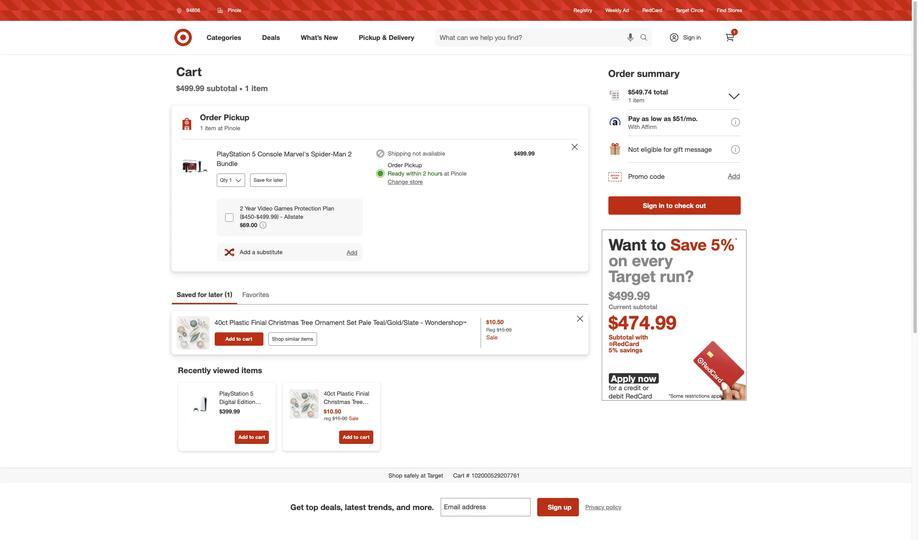 Task type: describe. For each thing, give the bounding box(es) containing it.
$10.50 for $10.50 reg $15.00 sale
[[324, 408, 341, 415]]

0 vertical spatial subtotal
[[207, 83, 237, 93]]

search
[[636, 34, 656, 42]]

sign for sign up
[[548, 503, 562, 512]]

pickup for order pickup ready within 2 hours at pinole change store
[[404, 162, 422, 169]]

playstation 5 digital edition console
[[219, 390, 255, 414]]

cart for cart # 102000529207761
[[453, 472, 465, 479]]

find stores link
[[717, 7, 742, 14]]

5 for digital
[[250, 390, 253, 397]]

pinole inside order pickup 1 item at pinole
[[224, 125, 240, 132]]

1 horizontal spatial item
[[251, 83, 268, 93]]

add a substitute
[[240, 248, 283, 256]]

christmas for 40ct plastic finial christmas tree ornament set - wondershop™
[[324, 398, 350, 406]]

eligible
[[641, 145, 662, 154]]

to inside 40ct plastic finial christmas tree ornament set pale teal/gold/slate - wondershop™ list item
[[236, 336, 241, 342]]

total
[[654, 88, 668, 96]]

to inside sign in to check out button
[[666, 201, 673, 210]]

playstation for playstation 5 console marvel's spider-man 2 bundle
[[217, 150, 250, 158]]

reg
[[486, 327, 495, 333]]

on
[[609, 251, 628, 270]]

40ct for 40ct plastic finial christmas tree ornament set - wondershop™
[[324, 390, 335, 397]]

shop for shop similar items
[[272, 336, 284, 342]]

with
[[628, 123, 640, 130]]

ornament for -
[[324, 407, 350, 414]]

weekly ad
[[606, 7, 629, 13]]

more.
[[413, 503, 434, 512]]

0 horizontal spatial target
[[427, 472, 443, 479]]

apply.
[[711, 393, 724, 399]]

saved for later ( 1 )
[[177, 291, 232, 299]]

wondershop™ inside list item
[[425, 318, 466, 327]]

order for order pickup ready within 2 hours at pinole change store
[[388, 162, 403, 169]]

recently viewed items
[[178, 366, 262, 375]]

pickup for order pickup 1 item at pinole
[[224, 113, 249, 122]]

items for recently viewed items
[[241, 366, 262, 375]]

$499.99)
[[256, 213, 279, 220]]

run?
[[660, 267, 694, 286]]

&
[[382, 33, 387, 41]]

what's new link
[[294, 28, 348, 47]]

$549.74 total 1 item
[[628, 88, 668, 104]]

0 vertical spatial add button
[[728, 171, 741, 182]]

up
[[564, 503, 572, 512]]

finial for 40ct plastic finial christmas tree ornament set - wondershop™
[[356, 390, 369, 397]]

sign in
[[683, 34, 701, 41]]

add inside 40ct plastic finial christmas tree ornament set pale teal/gold/slate - wondershop™ list item
[[226, 336, 235, 342]]

policy
[[606, 504, 621, 511]]

year
[[245, 205, 256, 212]]

affirm image
[[609, 117, 620, 125]]

$474.99
[[609, 311, 677, 334]]

deals
[[262, 33, 280, 41]]

weekly
[[606, 7, 622, 13]]

subtotal inside $499.99 current subtotal $474.99
[[633, 303, 657, 311]]

item for order pickup
[[205, 125, 216, 132]]

1 item
[[245, 83, 268, 93]]

what's new
[[301, 33, 338, 41]]

shop similar items
[[272, 336, 313, 342]]

at inside order pickup ready within 2 hours at pinole change store
[[444, 170, 449, 177]]

- inside 40ct plastic finial christmas tree ornament set - wondershop™
[[362, 407, 364, 414]]

stores
[[728, 7, 742, 13]]

credit
[[624, 384, 641, 392]]

Store pickup radio
[[376, 169, 384, 178]]

within
[[406, 170, 421, 177]]

want to save 5% *
[[609, 235, 737, 254]]

pinole inside dropdown button
[[228, 7, 241, 13]]

1 inside order pickup 1 item at pinole
[[200, 125, 203, 132]]

safely
[[404, 472, 419, 479]]

add to cart for add to cart button in 40ct plastic finial christmas tree ornament set pale teal/gold/slate - wondershop™ list item
[[226, 336, 252, 342]]

every
[[632, 251, 673, 270]]

search button
[[636, 28, 656, 48]]

shop for shop safely at target
[[389, 472, 402, 479]]

- inside 40ct plastic finial christmas tree ornament set pale teal/gold/slate - wondershop™ link
[[421, 318, 423, 327]]

redcard inside apply now for a credit or debit redcard
[[626, 392, 652, 400]]

playstation 5 digital edition console link
[[219, 390, 267, 414]]

#
[[466, 472, 470, 479]]

a inside group
[[252, 248, 255, 256]]

1 horizontal spatial pickup
[[359, 33, 380, 41]]

current
[[609, 303, 631, 311]]

ready
[[388, 170, 404, 177]]

finial for 40ct plastic finial christmas tree ornament set pale teal/gold/slate - wondershop™
[[251, 318, 267, 327]]

marvel's
[[284, 150, 309, 158]]

check
[[675, 201, 694, 210]]

2 vertical spatial at
[[421, 472, 426, 479]]

for left gift
[[664, 145, 672, 154]]

digital
[[219, 398, 235, 406]]

allstate
[[284, 213, 303, 220]]

for right saved
[[198, 291, 207, 299]]

affirm
[[641, 123, 657, 130]]

0 vertical spatial redcard
[[642, 7, 662, 13]]

*
[[735, 237, 737, 243]]

*some
[[669, 393, 684, 399]]

plan
[[323, 205, 334, 212]]

bundle
[[217, 159, 238, 168]]

apply now button
[[609, 373, 659, 384]]

40ct plastic finial christmas tree ornament set pale teal/gold/slate - wondershop™
[[215, 318, 466, 327]]

affirm image
[[608, 116, 622, 129]]

similar
[[285, 336, 300, 342]]

sign up
[[548, 503, 572, 512]]

what's
[[301, 33, 322, 41]]

subtotal with
[[609, 333, 650, 341]]

games
[[274, 205, 293, 212]]

1 right $499.99 subtotal
[[245, 83, 249, 93]]

$51/mo.
[[673, 114, 698, 123]]

$399.99
[[219, 408, 240, 415]]

on every target run?
[[609, 251, 694, 286]]

target circle link
[[676, 7, 704, 14]]

cart # 102000529207761
[[453, 472, 520, 479]]

pale
[[358, 318, 371, 327]]

sign in to check out button
[[608, 196, 741, 215]]

code
[[650, 172, 665, 181]]

shipping not available
[[388, 150, 445, 157]]

40ct for 40ct plastic finial christmas tree ornament set pale teal/gold/slate - wondershop™
[[215, 318, 228, 327]]

order pickup ready within 2 hours at pinole change store
[[388, 162, 467, 185]]

not
[[628, 145, 639, 154]]

sign in link
[[662, 28, 714, 47]]

$10.50 reg $15.00 sale
[[486, 318, 512, 341]]

add to cart button for 40ct plastic finial christmas tree ornament set - wondershop™
[[339, 431, 373, 444]]

sign for sign in to check out
[[643, 201, 657, 210]]

restrictions
[[685, 393, 710, 399]]

)
[[230, 291, 232, 299]]

0 vertical spatial 5%
[[711, 235, 735, 254]]

wondershop™ inside 40ct plastic finial christmas tree ornament set - wondershop™
[[324, 415, 360, 422]]

Service plan checkbox
[[225, 214, 233, 222]]

2 inside 2 year video games protection plan ($450-$499.99) - allstate
[[240, 205, 243, 212]]

categories
[[207, 33, 241, 41]]

$549.74
[[628, 88, 652, 96]]

order summary
[[608, 67, 680, 79]]

$15.00 for $10.50 reg $15.00 sale
[[497, 327, 512, 333]]

save for later button
[[250, 173, 287, 187]]



Task type: locate. For each thing, give the bounding box(es) containing it.
cart
[[243, 336, 252, 342], [255, 434, 265, 440], [360, 434, 369, 440]]

playstation up digital
[[219, 390, 248, 397]]

playstation inside playstation 5 console marvel's spider-man 2 bundle
[[217, 150, 250, 158]]

1 up playstation 5 console marvel&#39;s spider-man 2 bundle image
[[200, 125, 203, 132]]

0 vertical spatial sign
[[683, 34, 695, 41]]

low
[[651, 114, 662, 123]]

order for order pickup 1 item at pinole
[[200, 113, 222, 122]]

tree inside 40ct plastic finial christmas tree ornament set - wondershop™
[[352, 398, 363, 406]]

None radio
[[376, 149, 384, 158]]

$10.50 for $10.50 reg $15.00 sale
[[486, 318, 504, 326]]

or
[[643, 384, 649, 392]]

at right safely
[[421, 472, 426, 479]]

$10.50
[[486, 318, 504, 326], [324, 408, 341, 415]]

ornament for pale
[[315, 318, 345, 327]]

ornament up reg
[[324, 407, 350, 414]]

pickup inside order pickup ready within 2 hours at pinole change store
[[404, 162, 422, 169]]

console inside playstation 5 digital edition console
[[219, 407, 241, 414]]

40ct inside list item
[[215, 318, 228, 327]]

pickup & delivery link
[[352, 28, 425, 47]]

1 vertical spatial $15.00
[[332, 415, 347, 422]]

$10.50 reg $15.00 sale
[[324, 408, 358, 422]]

1 horizontal spatial tree
[[352, 398, 363, 406]]

item inside $549.74 total 1 item
[[633, 96, 644, 104]]

1 vertical spatial add button
[[346, 248, 358, 256]]

order up $549.74
[[608, 67, 634, 79]]

finial down favorites link
[[251, 318, 267, 327]]

2 right 'man' on the top left
[[348, 150, 352, 158]]

pinole button
[[212, 3, 247, 18]]

promo code
[[628, 172, 665, 181]]

add to cart button for playstation 5 digital edition console
[[234, 431, 269, 444]]

set for -
[[351, 407, 360, 414]]

What can we help you find? suggestions appear below search field
[[435, 28, 642, 47]]

2 vertical spatial order
[[388, 162, 403, 169]]

pickup & delivery
[[359, 33, 414, 41]]

0 horizontal spatial 40ct
[[215, 318, 228, 327]]

pinole right the hours
[[451, 170, 467, 177]]

add to cart button down $399.99
[[234, 431, 269, 444]]

1 horizontal spatial cart
[[255, 434, 265, 440]]

40ct plastic finial christmas tree ornament set pale teal/gold/slate - wondershop™ link
[[215, 318, 466, 328]]

christmas inside 40ct plastic finial christmas tree ornament set - wondershop™
[[324, 398, 350, 406]]

1 horizontal spatial order
[[388, 162, 403, 169]]

sign inside button
[[643, 201, 657, 210]]

2 horizontal spatial target
[[676, 7, 689, 13]]

0 vertical spatial finial
[[251, 318, 267, 327]]

1 vertical spatial 5%
[[609, 346, 618, 354]]

1 down $549.74
[[628, 96, 631, 104]]

0 horizontal spatial shop
[[272, 336, 284, 342]]

0 horizontal spatial wondershop™
[[324, 415, 360, 422]]

2 vertical spatial $499.99
[[609, 288, 650, 303]]

1 horizontal spatial 40ct
[[324, 390, 335, 397]]

video
[[258, 205, 273, 212]]

order inside order pickup ready within 2 hours at pinole change store
[[388, 162, 403, 169]]

1 horizontal spatial at
[[421, 472, 426, 479]]

at right the hours
[[444, 170, 449, 177]]

cart for add to cart button related to 40ct plastic finial christmas tree ornament set - wondershop™
[[360, 434, 369, 440]]

get
[[290, 503, 304, 512]]

40ct inside 40ct plastic finial christmas tree ornament set - wondershop™
[[324, 390, 335, 397]]

94806
[[186, 7, 200, 13]]

1 horizontal spatial target
[[609, 267, 656, 286]]

$499.99 for $499.99 current subtotal $474.99
[[609, 288, 650, 303]]

items inside button
[[301, 336, 313, 342]]

- down games
[[280, 213, 283, 220]]

$10.50 inside $10.50 reg $15.00 sale
[[324, 408, 341, 415]]

1 vertical spatial pickup
[[224, 113, 249, 122]]

1 vertical spatial wondershop™
[[324, 415, 360, 422]]

in for sign in
[[696, 34, 701, 41]]

0 horizontal spatial 5%
[[609, 346, 618, 354]]

2 as from the left
[[664, 114, 671, 123]]

2 left the hours
[[423, 170, 426, 177]]

5 for console
[[252, 150, 256, 158]]

to down $10.50 reg $15.00 sale
[[353, 434, 358, 440]]

finial inside 40ct plastic finial christmas tree ornament set - wondershop™
[[356, 390, 369, 397]]

1 vertical spatial redcard
[[613, 340, 639, 348]]

1 horizontal spatial add to cart
[[343, 434, 369, 440]]

privacy policy
[[585, 504, 621, 511]]

($450-
[[240, 213, 256, 220]]

- inside 2 year video games protection plan ($450-$499.99) - allstate
[[280, 213, 283, 220]]

target right safely
[[427, 472, 443, 479]]

40ct plastic finial christmas tree ornament set - wondershop™
[[324, 390, 369, 422]]

playstation inside playstation 5 digital edition console
[[219, 390, 248, 397]]

1 vertical spatial $499.99
[[514, 150, 535, 157]]

$15.00 for $10.50 reg $15.00 sale
[[332, 415, 347, 422]]

as up "affirm"
[[642, 114, 649, 123]]

1 horizontal spatial 5%
[[711, 235, 735, 254]]

1 horizontal spatial items
[[301, 336, 313, 342]]

cart inside 40ct plastic finial christmas tree ornament set pale teal/gold/slate - wondershop™ list item
[[243, 336, 252, 342]]

playstation up bundle
[[217, 150, 250, 158]]

sale right reg
[[349, 415, 358, 422]]

0 horizontal spatial add to cart
[[226, 336, 252, 342]]

0 vertical spatial item
[[251, 83, 268, 93]]

summary
[[637, 67, 680, 79]]

0 horizontal spatial $10.50
[[324, 408, 341, 415]]

registry
[[574, 7, 592, 13]]

1 horizontal spatial $499.99
[[514, 150, 535, 157]]

find
[[717, 7, 727, 13]]

tree up $10.50 reg $15.00 sale
[[352, 398, 363, 406]]

1 horizontal spatial finial
[[356, 390, 369, 397]]

reg
[[324, 415, 331, 422]]

- right $10.50 reg $15.00 sale
[[362, 407, 364, 414]]

cart down playstation 5 digital edition console link
[[255, 434, 265, 440]]

1 vertical spatial plastic
[[337, 390, 354, 397]]

0 horizontal spatial tree
[[301, 318, 313, 327]]

order inside order pickup 1 item at pinole
[[200, 113, 222, 122]]

1 as from the left
[[642, 114, 649, 123]]

order pickup 1 item at pinole
[[200, 113, 249, 132]]

2 vertical spatial redcard
[[626, 392, 652, 400]]

tree up shop similar items
[[301, 318, 313, 327]]

cart up recently viewed items
[[243, 336, 252, 342]]

2 horizontal spatial 2
[[423, 170, 426, 177]]

2 horizontal spatial item
[[633, 96, 644, 104]]

$15.00
[[497, 327, 512, 333], [332, 415, 347, 422]]

christmas inside list item
[[268, 318, 299, 327]]

at up bundle
[[218, 125, 223, 132]]

save up run?
[[671, 235, 707, 254]]

a left credit
[[618, 384, 622, 392]]

cart down 40ct plastic finial christmas tree ornament set - wondershop™ link
[[360, 434, 369, 440]]

items right "viewed"
[[241, 366, 262, 375]]

1 vertical spatial later
[[208, 291, 223, 299]]

pay as low as $51/mo. with affirm
[[628, 114, 698, 130]]

later inside save for later button
[[273, 177, 283, 183]]

$499.99 for $499.99
[[514, 150, 535, 157]]

add to cart for add to cart button related to 40ct plastic finial christmas tree ornament set - wondershop™
[[343, 434, 369, 440]]

cart for add to cart button in 40ct plastic finial christmas tree ornament set pale teal/gold/slate - wondershop™ list item
[[243, 336, 252, 342]]

1 horizontal spatial in
[[696, 34, 701, 41]]

and
[[396, 503, 410, 512]]

tree for pale
[[301, 318, 313, 327]]

sale for $10.50 reg $15.00 sale
[[486, 334, 498, 341]]

viewed
[[213, 366, 239, 375]]

1 vertical spatial finial
[[356, 390, 369, 397]]

0 vertical spatial at
[[218, 125, 223, 132]]

ornament left pale
[[315, 318, 345, 327]]

add to cart button down $10.50 reg $15.00 sale
[[339, 431, 373, 444]]

1 vertical spatial console
[[219, 407, 241, 414]]

playstation
[[217, 150, 250, 158], [219, 390, 248, 397]]

target left circle
[[676, 7, 689, 13]]

sign down promo code
[[643, 201, 657, 210]]

save for later
[[254, 177, 283, 183]]

shop left safely
[[389, 472, 402, 479]]

1 vertical spatial at
[[444, 170, 449, 177]]

at
[[218, 125, 223, 132], [444, 170, 449, 177], [421, 472, 426, 479]]

2 inside order pickup ready within 2 hours at pinole change store
[[423, 170, 426, 177]]

sale for $10.50 reg $15.00 sale
[[349, 415, 358, 422]]

apply
[[611, 373, 636, 384]]

5 inside playstation 5 digital edition console
[[250, 390, 253, 397]]

plastic
[[229, 318, 249, 327], [337, 390, 354, 397]]

0 horizontal spatial $15.00
[[332, 415, 347, 422]]

playstation 5 console marvel's spider-man 2 bundle
[[217, 150, 352, 168]]

add to cart down $10.50 reg $15.00 sale
[[343, 434, 369, 440]]

finial inside list item
[[251, 318, 267, 327]]

None text field
[[441, 498, 531, 517]]

0 vertical spatial pickup
[[359, 33, 380, 41]]

items
[[301, 336, 313, 342], [241, 366, 262, 375]]

cart inside $399.99 add to cart
[[255, 434, 265, 440]]

later for save for later
[[273, 177, 283, 183]]

5 up save for later
[[252, 150, 256, 158]]

circle
[[691, 7, 704, 13]]

save up video
[[254, 177, 265, 183]]

40ct plastic finial christmas tree ornament set pale teal/gold/slate - wondershop&#8482; image
[[176, 316, 210, 350]]

christmas up similar
[[268, 318, 299, 327]]

a inside apply now for a credit or debit redcard
[[618, 384, 622, 392]]

add to cart inside 40ct plastic finial christmas tree ornament set pale teal/gold/slate - wondershop™ list item
[[226, 336, 252, 342]]

2 horizontal spatial pickup
[[404, 162, 422, 169]]

0 vertical spatial later
[[273, 177, 283, 183]]

tree inside list item
[[301, 318, 313, 327]]

$499.99 subtotal
[[176, 83, 237, 93]]

with
[[635, 333, 648, 341]]

1 vertical spatial subtotal
[[633, 303, 657, 311]]

2 left year
[[240, 205, 243, 212]]

1 horizontal spatial cart
[[453, 472, 465, 479]]

later for saved for later ( 1 )
[[208, 291, 223, 299]]

console inside playstation 5 console marvel's spider-man 2 bundle
[[258, 150, 282, 158]]

playstation 5 digital edition console image
[[185, 390, 214, 419], [185, 390, 214, 419]]

hours
[[428, 170, 443, 177]]

sale down reg
[[486, 334, 498, 341]]

set for pale
[[347, 318, 357, 327]]

40ct down (
[[215, 318, 228, 327]]

0 horizontal spatial cart
[[176, 64, 202, 79]]

weekly ad link
[[606, 7, 629, 14]]

$499.99 inside the 'cart item ready to fulfill' group
[[514, 150, 535, 157]]

1 horizontal spatial save
[[671, 235, 707, 254]]

in inside button
[[659, 201, 665, 210]]

0 vertical spatial plastic
[[229, 318, 249, 327]]

set inside list item
[[347, 318, 357, 327]]

plastic for 40ct plastic finial christmas tree ornament set pale teal/gold/slate - wondershop™
[[229, 318, 249, 327]]

1 vertical spatial 40ct
[[324, 390, 335, 397]]

debit
[[609, 392, 624, 400]]

in down circle
[[696, 34, 701, 41]]

man
[[333, 150, 346, 158]]

40ct plastic finial christmas tree ornament set - wondershop™ link
[[324, 390, 371, 422]]

sign up button
[[537, 498, 579, 517]]

categories link
[[200, 28, 252, 47]]

1 vertical spatial tree
[[352, 398, 363, 406]]

store
[[410, 178, 423, 185]]

to down edition
[[249, 434, 254, 440]]

cart item ready to fulfill group
[[172, 139, 588, 272]]

for down playstation 5 console marvel's spider-man 2 bundle
[[266, 177, 272, 183]]

for inside button
[[266, 177, 272, 183]]

console
[[258, 150, 282, 158], [219, 407, 241, 414]]

redcard link
[[642, 7, 662, 14]]

order for order summary
[[608, 67, 634, 79]]

0 horizontal spatial console
[[219, 407, 241, 414]]

94806 button
[[171, 3, 209, 18]]

1 horizontal spatial -
[[362, 407, 364, 414]]

0 horizontal spatial order
[[200, 113, 222, 122]]

to inside $399.99 add to cart
[[249, 434, 254, 440]]

pinole up bundle
[[224, 125, 240, 132]]

sale inside $10.50 reg $15.00 sale
[[349, 415, 358, 422]]

ornament inside 40ct plastic finial christmas tree ornament set - wondershop™
[[324, 407, 350, 414]]

shop safely at target
[[389, 472, 443, 479]]

sign inside button
[[548, 503, 562, 512]]

items right similar
[[301, 336, 313, 342]]

2
[[348, 150, 352, 158], [423, 170, 426, 177], [240, 205, 243, 212]]

top
[[306, 503, 318, 512]]

1 horizontal spatial console
[[258, 150, 282, 158]]

new
[[324, 33, 338, 41]]

$499.99 inside $499.99 current subtotal $474.99
[[609, 288, 650, 303]]

0 horizontal spatial items
[[241, 366, 262, 375]]

$499.99 for $499.99 subtotal
[[176, 83, 204, 93]]

pinole inside order pickup ready within 2 hours at pinole change store
[[451, 170, 467, 177]]

1 horizontal spatial 2
[[348, 150, 352, 158]]

0 vertical spatial save
[[254, 177, 265, 183]]

0 horizontal spatial save
[[254, 177, 265, 183]]

pinole
[[228, 7, 241, 13], [224, 125, 240, 132], [451, 170, 467, 177]]

target circle
[[676, 7, 704, 13]]

1 vertical spatial items
[[241, 366, 262, 375]]

2 horizontal spatial cart
[[360, 434, 369, 440]]

0 horizontal spatial christmas
[[268, 318, 299, 327]]

favorites
[[242, 291, 269, 299]]

cart left # on the bottom right
[[453, 472, 465, 479]]

2 horizontal spatial order
[[608, 67, 634, 79]]

pickup left &
[[359, 33, 380, 41]]

1 down stores
[[733, 30, 736, 35]]

1 vertical spatial sale
[[349, 415, 358, 422]]

items for shop similar items
[[301, 336, 313, 342]]

find stores
[[717, 7, 742, 13]]

plastic inside 40ct plastic finial christmas tree ornament set - wondershop™
[[337, 390, 354, 397]]

at inside order pickup 1 item at pinole
[[218, 125, 223, 132]]

console up save for later
[[258, 150, 282, 158]]

spider-
[[311, 150, 333, 158]]

2 horizontal spatial sign
[[683, 34, 695, 41]]

item inside order pickup 1 item at pinole
[[205, 125, 216, 132]]

edition
[[237, 398, 255, 406]]

$15.00 inside $10.50 reg $15.00 sale
[[332, 415, 347, 422]]

cart up $499.99 subtotal
[[176, 64, 202, 79]]

christmas up $10.50 reg $15.00 sale
[[324, 398, 350, 406]]

0 vertical spatial set
[[347, 318, 357, 327]]

1 horizontal spatial later
[[273, 177, 283, 183]]

to left check on the right top
[[666, 201, 673, 210]]

pinole up categories link
[[228, 7, 241, 13]]

set
[[347, 318, 357, 327], [351, 407, 360, 414]]

christmas for 40ct plastic finial christmas tree ornament set pale teal/gold/slate - wondershop™
[[268, 318, 299, 327]]

in for sign in to check out
[[659, 201, 665, 210]]

add to cart up "viewed"
[[226, 336, 252, 342]]

subtotal up order pickup 1 item at pinole
[[207, 83, 237, 93]]

add to cart button
[[215, 333, 263, 346], [234, 431, 269, 444], [339, 431, 373, 444]]

2 horizontal spatial $499.99
[[609, 288, 650, 303]]

tree for -
[[352, 398, 363, 406]]

subtotal
[[207, 83, 237, 93], [633, 303, 657, 311]]

1 horizontal spatial as
[[664, 114, 671, 123]]

protection
[[294, 205, 321, 212]]

target down 'want'
[[609, 267, 656, 286]]

set inside 40ct plastic finial christmas tree ornament set - wondershop™
[[351, 407, 360, 414]]

deals,
[[321, 503, 343, 512]]

target inside on every target run?
[[609, 267, 656, 286]]

plastic down the )
[[229, 318, 249, 327]]

later down playstation 5 console marvel's spider-man 2 bundle
[[273, 177, 283, 183]]

0 horizontal spatial add button
[[346, 248, 358, 256]]

2 inside playstation 5 console marvel's spider-man 2 bundle
[[348, 150, 352, 158]]

message
[[685, 145, 712, 154]]

add to cart button up "viewed"
[[215, 333, 263, 346]]

finial up $10.50 reg $15.00 sale
[[356, 390, 369, 397]]

0 horizontal spatial in
[[659, 201, 665, 210]]

0 vertical spatial wondershop™
[[425, 318, 466, 327]]

playstation 5 console marvel&#39;s spider-man 2 bundle image
[[178, 149, 212, 183]]

1 horizontal spatial sign
[[643, 201, 657, 210]]

pickup down 1 item
[[224, 113, 249, 122]]

0 horizontal spatial later
[[208, 291, 223, 299]]

1 inside $549.74 total 1 item
[[628, 96, 631, 104]]

a left "substitute"
[[252, 248, 255, 256]]

$15.00 inside $10.50 reg $15.00 sale
[[497, 327, 512, 333]]

ornament
[[315, 318, 345, 327], [324, 407, 350, 414]]

pickup up within at top left
[[404, 162, 422, 169]]

$10.50 inside $10.50 reg $15.00 sale
[[486, 318, 504, 326]]

0 vertical spatial a
[[252, 248, 255, 256]]

teal/gold/slate
[[373, 318, 419, 327]]

102000529207761
[[471, 472, 520, 479]]

delivery
[[389, 33, 414, 41]]

40ct plastic finial christmas tree ornament set - wondershop™ image
[[289, 390, 319, 419], [289, 390, 319, 419]]

later
[[273, 177, 283, 183], [208, 291, 223, 299]]

5 up edition
[[250, 390, 253, 397]]

ad
[[623, 7, 629, 13]]

5 inside playstation 5 console marvel's spider-man 2 bundle
[[252, 150, 256, 158]]

substitute
[[257, 248, 283, 256]]

for inside apply now for a credit or debit redcard
[[609, 384, 617, 392]]

plastic inside list item
[[229, 318, 249, 327]]

playstation for playstation 5 digital edition console
[[219, 390, 248, 397]]

add inside $399.99 add to cart
[[238, 434, 248, 440]]

console down digital
[[219, 407, 241, 414]]

0 vertical spatial 5
[[252, 150, 256, 158]]

1 vertical spatial save
[[671, 235, 707, 254]]

1 horizontal spatial $15.00
[[497, 327, 512, 333]]

1 vertical spatial pinole
[[224, 125, 240, 132]]

0 horizontal spatial plastic
[[229, 318, 249, 327]]

not eligible for gift message
[[628, 145, 712, 154]]

order down $499.99 subtotal
[[200, 113, 222, 122]]

subtotal right current
[[633, 303, 657, 311]]

plastic for 40ct plastic finial christmas tree ornament set - wondershop™
[[337, 390, 354, 397]]

to right 'want'
[[651, 235, 666, 254]]

0 horizontal spatial pickup
[[224, 113, 249, 122]]

0 vertical spatial 2
[[348, 150, 352, 158]]

5
[[252, 150, 256, 158], [250, 390, 253, 397]]

sign in to check out
[[643, 201, 706, 210]]

sign down target circle link
[[683, 34, 695, 41]]

1 horizontal spatial add button
[[728, 171, 741, 182]]

shop inside button
[[272, 336, 284, 342]]

later left (
[[208, 291, 223, 299]]

0 vertical spatial playstation
[[217, 150, 250, 158]]

pickup inside order pickup 1 item at pinole
[[224, 113, 249, 122]]

save inside button
[[254, 177, 265, 183]]

0 vertical spatial sale
[[486, 334, 498, 341]]

shop left similar
[[272, 336, 284, 342]]

2 vertical spatial pickup
[[404, 162, 422, 169]]

- right "teal/gold/slate"
[[421, 318, 423, 327]]

item for $549.74 total
[[633, 96, 644, 104]]

as right low
[[664, 114, 671, 123]]

sign left up
[[548, 503, 562, 512]]

2 vertical spatial 2
[[240, 205, 243, 212]]

2 horizontal spatial at
[[444, 170, 449, 177]]

sale inside $10.50 reg $15.00 sale
[[486, 334, 498, 341]]

privacy policy link
[[585, 503, 621, 512]]

$399.99 add to cart
[[219, 408, 265, 440]]

cart for cart
[[176, 64, 202, 79]]

plastic up $10.50 reg $15.00 sale
[[337, 390, 354, 397]]

0 vertical spatial add to cart
[[226, 336, 252, 342]]

5% savings
[[609, 346, 643, 354]]

in left check on the right top
[[659, 201, 665, 210]]

2 vertical spatial sign
[[548, 503, 562, 512]]

ornament inside list item
[[315, 318, 345, 327]]

0 horizontal spatial 2
[[240, 205, 243, 212]]

playstation 5 console marvel's spider-man 2 bundle link
[[217, 149, 363, 168]]

for left credit
[[609, 384, 617, 392]]

1 vertical spatial order
[[200, 113, 222, 122]]

1 vertical spatial cart
[[453, 472, 465, 479]]

to up "viewed"
[[236, 336, 241, 342]]

40ct plastic finial christmas tree ornament set pale teal/gold/slate - wondershop™ list item
[[171, 311, 588, 355]]

add to cart button inside 40ct plastic finial christmas tree ornament set pale teal/gold/slate - wondershop™ list item
[[215, 333, 263, 346]]

want
[[609, 235, 647, 254]]

in
[[696, 34, 701, 41], [659, 201, 665, 210]]

1 left favorites
[[227, 291, 230, 299]]

sign for sign in
[[683, 34, 695, 41]]

order up ready
[[388, 162, 403, 169]]

1 horizontal spatial a
[[618, 384, 622, 392]]

0 vertical spatial christmas
[[268, 318, 299, 327]]

0 vertical spatial target
[[676, 7, 689, 13]]

40ct up $10.50 reg $15.00 sale
[[324, 390, 335, 397]]



Task type: vqa. For each thing, say whether or not it's contained in the screenshot.
Size within the Snickers Full Size Chocolate Candy Bar - 1.86oz
no



